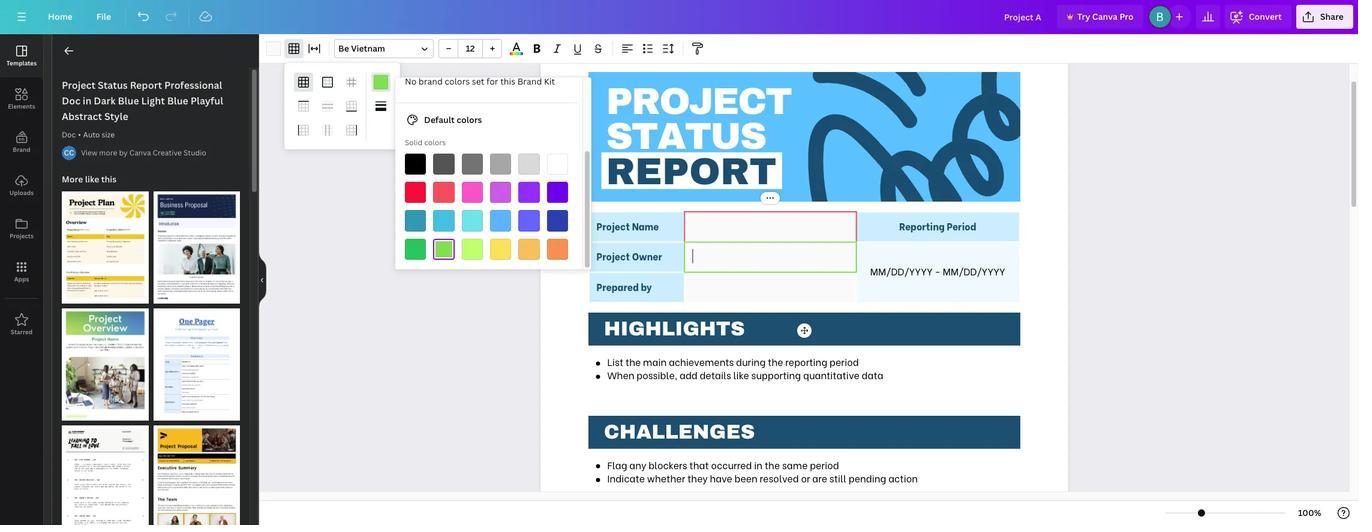 Task type: vqa. For each thing, say whether or not it's contained in the screenshot.
No
yes



Task type: describe. For each thing, give the bounding box(es) containing it.
project proposal professional doc in yellow black color blocks style group
[[153, 418, 240, 525]]

details
[[700, 368, 731, 382]]

project overview doc in light green blue vibrant professional style image
[[62, 308, 149, 421]]

have
[[710, 471, 733, 485]]

home link
[[38, 5, 82, 29]]

size
[[102, 130, 115, 140]]

project plan professional doc in yellow black friendly corporate style image
[[62, 191, 149, 304]]

be vietnam
[[338, 43, 385, 54]]

default
[[424, 114, 455, 125]]

any
[[630, 458, 647, 471]]

tv & film script professional doc in black and white agnostic style group
[[62, 418, 149, 525]]

be
[[338, 43, 349, 54]]

– – number field
[[462, 43, 479, 54]]

project proposal professional doc in yellow black color blocks style image
[[153, 425, 240, 525]]

resolved
[[760, 471, 799, 485]]

project for project status report professional doc in dark blue light blue playful abstract style
[[62, 79, 95, 92]]

report for project status report professional doc in dark blue light blue playful abstract style
[[130, 79, 162, 92]]

templates
[[7, 59, 37, 67]]

pending
[[849, 471, 887, 485]]

black #000000 image
[[405, 153, 426, 175]]

supporting
[[752, 368, 801, 382]]

period inside flag any blockers that occurred in the same period indicate whether they have been resolved or are still pending action
[[810, 458, 839, 471]]

file
[[96, 11, 111, 22]]

100%
[[1299, 507, 1322, 518]]

dark
[[94, 94, 116, 107]]

0 horizontal spatial this
[[101, 173, 117, 185]]

home
[[48, 11, 72, 22]]

doc inside project status report professional doc in dark blue light blue playful abstract style
[[62, 94, 80, 107]]

apps
[[14, 275, 29, 283]]

projects
[[10, 232, 34, 240]]

colors for default colors
[[457, 114, 482, 125]]

for
[[487, 75, 498, 87]]

brand inside brand button
[[13, 145, 30, 154]]

default colors
[[424, 114, 482, 125]]

view
[[81, 148, 97, 158]]

try canva pro button
[[1057, 5, 1144, 29]]

more
[[99, 148, 117, 158]]

professional
[[164, 79, 222, 92]]

list
[[608, 355, 624, 368]]

green #00bf63 image
[[405, 239, 426, 260]]

side panel tab list
[[0, 34, 43, 346]]

the right list
[[626, 355, 641, 368]]

whether
[[647, 471, 685, 485]]

project for project status report
[[606, 81, 791, 122]]

convert
[[1249, 11, 1282, 22]]

apps button
[[0, 250, 43, 293]]

auto
[[83, 130, 100, 140]]

turquoise blue #5ce1e6 image
[[462, 210, 483, 231]]

no
[[405, 75, 417, 87]]

brand
[[419, 75, 443, 87]]

kit
[[544, 75, 555, 87]]

main menu bar
[[0, 0, 1358, 34]]

canva creative studio element
[[62, 146, 76, 160]]

Design title text field
[[995, 5, 1052, 29]]

are
[[813, 471, 827, 485]]

playful
[[191, 94, 223, 107]]

2 blue from the left
[[167, 94, 188, 107]]

flag any blockers that occurred in the same period indicate whether they have been resolved or are still pending action
[[608, 458, 918, 485]]

achievements
[[669, 355, 734, 368]]

elements button
[[0, 77, 43, 121]]

blockers
[[649, 458, 687, 471]]

solid colors
[[405, 137, 446, 147]]

violet #5e17eb image
[[547, 182, 568, 203]]



Task type: locate. For each thing, give the bounding box(es) containing it.
bright red #ff3131 image
[[405, 182, 426, 203], [405, 182, 426, 203]]

0 vertical spatial status
[[98, 79, 128, 92]]

status for project status report professional doc in dark blue light blue playful abstract style
[[98, 79, 128, 92]]

#fafafa image
[[266, 41, 281, 56]]

the
[[626, 355, 641, 368], [768, 355, 783, 368], [765, 458, 780, 471]]

magenta #cb6ce6 image
[[490, 182, 511, 203], [490, 182, 511, 203]]

this
[[501, 75, 516, 87], [101, 173, 117, 185]]

1 vertical spatial this
[[101, 173, 117, 185]]

royal blue #5271ff image
[[519, 210, 540, 231]]

starred button
[[0, 303, 43, 346]]

0 horizontal spatial like
[[85, 173, 99, 185]]

project inside project status report professional doc in dark blue light blue playful abstract style
[[62, 79, 95, 92]]

quantitative
[[803, 368, 860, 382]]

1 blue from the left
[[118, 94, 139, 107]]

1 horizontal spatial project
[[606, 81, 791, 122]]

colors right default
[[457, 114, 482, 125]]

uploads button
[[0, 164, 43, 207]]

in right occurred
[[754, 458, 763, 471]]

brand button
[[0, 121, 43, 164]]

status for project status report
[[606, 116, 765, 157]]

blue up style
[[118, 94, 139, 107]]

#7ed957 image
[[374, 75, 388, 89]]

doc up canva creative studio element
[[62, 130, 76, 140]]

1 horizontal spatial in
[[754, 458, 763, 471]]

one pager doc in black and white blue light blue classic professional style group
[[153, 301, 240, 421]]

colors for solid colors
[[424, 137, 446, 147]]

violet #5e17eb image
[[547, 182, 568, 203]]

same
[[782, 458, 808, 471]]

0 vertical spatial brand
[[518, 75, 542, 87]]

peach #ffbd59 image
[[519, 239, 540, 260]]

creative
[[153, 148, 182, 158]]

project status report professional doc in dark blue light blue playful abstract style
[[62, 79, 223, 123]]

project status report
[[606, 81, 791, 192]]

convert button
[[1225, 5, 1292, 29]]

like
[[85, 173, 99, 185], [734, 368, 749, 382]]

status inside project status report professional doc in dark blue light blue playful abstract style
[[98, 79, 128, 92]]

try
[[1078, 11, 1091, 22]]

100% button
[[1291, 503, 1330, 523]]

doc up abstract
[[62, 94, 80, 107]]

projects button
[[0, 207, 43, 250]]

been
[[735, 471, 758, 485]]

gray #737373 image
[[462, 153, 483, 175], [462, 153, 483, 175]]

light
[[141, 94, 165, 107]]

1 vertical spatial report
[[606, 151, 776, 192]]

white #ffffff image
[[547, 153, 568, 175], [547, 153, 568, 175]]

None text field
[[540, 17, 1068, 525]]

project overview doc in light green blue vibrant professional style group
[[62, 301, 149, 421]]

abstract
[[62, 110, 102, 123]]

canva right by
[[129, 148, 151, 158]]

coral red #ff5757 image
[[433, 182, 455, 203]]

coral red #ff5757 image
[[433, 182, 455, 203]]

#7ed957 image
[[374, 75, 388, 89]]

0 horizontal spatial status
[[98, 79, 128, 92]]

flag
[[608, 458, 627, 471]]

the left same
[[765, 458, 780, 471]]

status inside project status report
[[606, 116, 765, 157]]

starred
[[11, 328, 33, 336]]

business proposal professional doc in dark blue green abstract professional style image
[[153, 191, 240, 304]]

more
[[62, 173, 83, 185]]

1 horizontal spatial brand
[[518, 75, 542, 87]]

light gray #d9d9d9 image
[[519, 153, 540, 175], [519, 153, 540, 175]]

action
[[889, 471, 918, 485]]

0 horizontal spatial project
[[62, 79, 95, 92]]

colors left set
[[445, 75, 470, 87]]

green #00bf63 image
[[405, 239, 426, 260]]

still
[[830, 471, 847, 485]]

gray #a6a6a6 image
[[490, 153, 511, 175], [490, 153, 511, 175]]

view more by canva creative studio
[[81, 148, 206, 158]]

when
[[608, 368, 635, 382]]

canva
[[1093, 11, 1118, 22], [129, 148, 151, 158]]

1 horizontal spatial canva
[[1093, 11, 1118, 22]]

share
[[1321, 11, 1344, 22]]

peach #ffbd59 image
[[519, 239, 540, 260]]

grass green #7ed957 image
[[433, 239, 455, 260]]

blue
[[118, 94, 139, 107], [167, 94, 188, 107]]

dark gray #545454 image
[[433, 153, 455, 175], [433, 153, 455, 175]]

orange #ff914d image
[[547, 239, 568, 260], [547, 239, 568, 260]]

by
[[119, 148, 128, 158]]

that
[[690, 458, 709, 471]]

turquoise blue #5ce1e6 image
[[462, 210, 483, 231]]

0 vertical spatial period
[[830, 355, 859, 368]]

no brand colors set for this brand kit
[[405, 75, 555, 87]]

like right details
[[734, 368, 749, 382]]

project
[[62, 79, 95, 92], [606, 81, 791, 122]]

data
[[862, 368, 884, 382]]

0 vertical spatial this
[[501, 75, 516, 87]]

1 vertical spatial canva
[[129, 148, 151, 158]]

the right during
[[768, 355, 783, 368]]

canva right try
[[1093, 11, 1118, 22]]

list the main achievements during the reporting period when possible, add details like supporting quantitative data
[[608, 355, 884, 382]]

pink #ff66c4 image
[[462, 182, 483, 203]]

pink #ff66c4 image
[[462, 182, 483, 203]]

0 horizontal spatial report
[[130, 79, 162, 92]]

like inside list the main achievements during the reporting period when possible, add details like supporting quantitative data
[[734, 368, 749, 382]]

colors right solid
[[424, 137, 446, 147]]

0 vertical spatial doc
[[62, 94, 80, 107]]

more like this
[[62, 173, 117, 185]]

black #000000 image
[[405, 153, 426, 175]]

1 vertical spatial period
[[810, 458, 839, 471]]

lime #c1ff72 image
[[462, 239, 483, 260], [462, 239, 483, 260]]

set
[[472, 75, 485, 87]]

be vietnam button
[[334, 39, 434, 58]]

period left data
[[830, 355, 859, 368]]

colors
[[445, 75, 470, 87], [457, 114, 482, 125], [424, 137, 446, 147]]

0 vertical spatial colors
[[445, 75, 470, 87]]

view more by canva creative studio button
[[81, 147, 206, 159]]

occurred
[[711, 458, 752, 471]]

1 horizontal spatial blue
[[167, 94, 188, 107]]

blue down professional
[[167, 94, 188, 107]]

1 horizontal spatial this
[[501, 75, 516, 87]]

0 vertical spatial in
[[83, 94, 91, 107]]

2 vertical spatial colors
[[424, 137, 446, 147]]

report inside project status report professional doc in dark blue light blue playful abstract style
[[130, 79, 162, 92]]

dark turquoise #0097b2 image
[[405, 210, 426, 231], [405, 210, 426, 231]]

or
[[801, 471, 810, 485]]

hide image
[[259, 251, 266, 308]]

period inside list the main achievements during the reporting period when possible, add details like supporting quantitative data
[[830, 355, 859, 368]]

1 vertical spatial status
[[606, 116, 765, 157]]

report
[[130, 79, 162, 92], [606, 151, 776, 192]]

they
[[688, 471, 708, 485]]

in inside project status report professional doc in dark blue light blue playful abstract style
[[83, 94, 91, 107]]

light blue #38b6ff image
[[490, 210, 511, 231], [490, 210, 511, 231]]

1 doc from the top
[[62, 94, 80, 107]]

this right for
[[501, 75, 516, 87]]

canva inside button
[[129, 148, 151, 158]]

studio
[[184, 148, 206, 158]]

report for project status report
[[606, 151, 776, 192]]

vietnam
[[351, 43, 385, 54]]

0 horizontal spatial in
[[83, 94, 91, 107]]

cobalt blue #004aad image
[[547, 210, 568, 231]]

main
[[643, 355, 667, 368]]

aqua blue #0cc0df image
[[433, 210, 455, 231], [433, 210, 455, 231]]

canva creative studio image
[[62, 146, 76, 160]]

0 horizontal spatial brand
[[13, 145, 30, 154]]

business proposal professional doc in dark blue green abstract professional style group
[[153, 184, 240, 304]]

2 doc from the top
[[62, 130, 76, 140]]

status
[[98, 79, 128, 92], [606, 116, 765, 157]]

royal blue #5271ff image
[[519, 210, 540, 231]]

in
[[83, 94, 91, 107], [754, 458, 763, 471]]

one pager doc in black and white blue light blue classic professional style image
[[153, 308, 240, 421]]

the inside flag any blockers that occurred in the same period indicate whether they have been resolved or are still pending action
[[765, 458, 780, 471]]

1 vertical spatial colors
[[457, 114, 482, 125]]

style
[[104, 110, 128, 123]]

add
[[680, 368, 698, 382]]

tv & film script professional doc in black and white agnostic style image
[[62, 425, 149, 525]]

doc
[[62, 94, 80, 107], [62, 130, 76, 140]]

report inside project status report
[[606, 151, 776, 192]]

uploads
[[10, 188, 34, 197]]

during
[[736, 355, 766, 368]]

brand
[[518, 75, 542, 87], [13, 145, 30, 154]]

in up abstract
[[83, 94, 91, 107]]

brand up uploads "button"
[[13, 145, 30, 154]]

period right same
[[810, 458, 839, 471]]

try canva pro
[[1078, 11, 1134, 22]]

reporting
[[786, 355, 828, 368]]

color range image
[[510, 52, 523, 55]]

0 horizontal spatial blue
[[118, 94, 139, 107]]

1 vertical spatial like
[[734, 368, 749, 382]]

none text field containing project status
[[540, 17, 1068, 525]]

in for occurred
[[754, 458, 763, 471]]

1 horizontal spatial report
[[606, 151, 776, 192]]

brand left kit
[[518, 75, 542, 87]]

yellow #ffde59 image
[[490, 239, 511, 260], [490, 239, 511, 260]]

in inside flag any blockers that occurred in the same period indicate whether they have been resolved or are still pending action
[[754, 458, 763, 471]]

0 vertical spatial canva
[[1093, 11, 1118, 22]]

solid
[[405, 137, 423, 147]]

indicate
[[608, 471, 645, 485]]

0 vertical spatial report
[[130, 79, 162, 92]]

1 horizontal spatial status
[[606, 116, 765, 157]]

project plan professional doc in yellow black friendly corporate style group
[[62, 184, 149, 304]]

0 horizontal spatial canva
[[129, 148, 151, 158]]

file button
[[87, 5, 121, 29]]

group
[[439, 39, 502, 58]]

templates button
[[0, 34, 43, 77]]

pro
[[1120, 11, 1134, 22]]

share button
[[1297, 5, 1354, 29]]

1 vertical spatial doc
[[62, 130, 76, 140]]

grass green #7ed957 image
[[433, 239, 455, 260]]

canva inside button
[[1093, 11, 1118, 22]]

in for doc
[[83, 94, 91, 107]]

0 vertical spatial like
[[85, 173, 99, 185]]

1 vertical spatial in
[[754, 458, 763, 471]]

like right 'more'
[[85, 173, 99, 185]]

elements
[[8, 102, 35, 110]]

purple #8c52ff image
[[519, 182, 540, 203], [519, 182, 540, 203]]

possible,
[[637, 368, 678, 382]]

1 vertical spatial brand
[[13, 145, 30, 154]]

auto size
[[83, 130, 115, 140]]

1 horizontal spatial like
[[734, 368, 749, 382]]

cobalt blue #004aad image
[[547, 210, 568, 231]]

this down more
[[101, 173, 117, 185]]

period
[[830, 355, 859, 368], [810, 458, 839, 471]]



